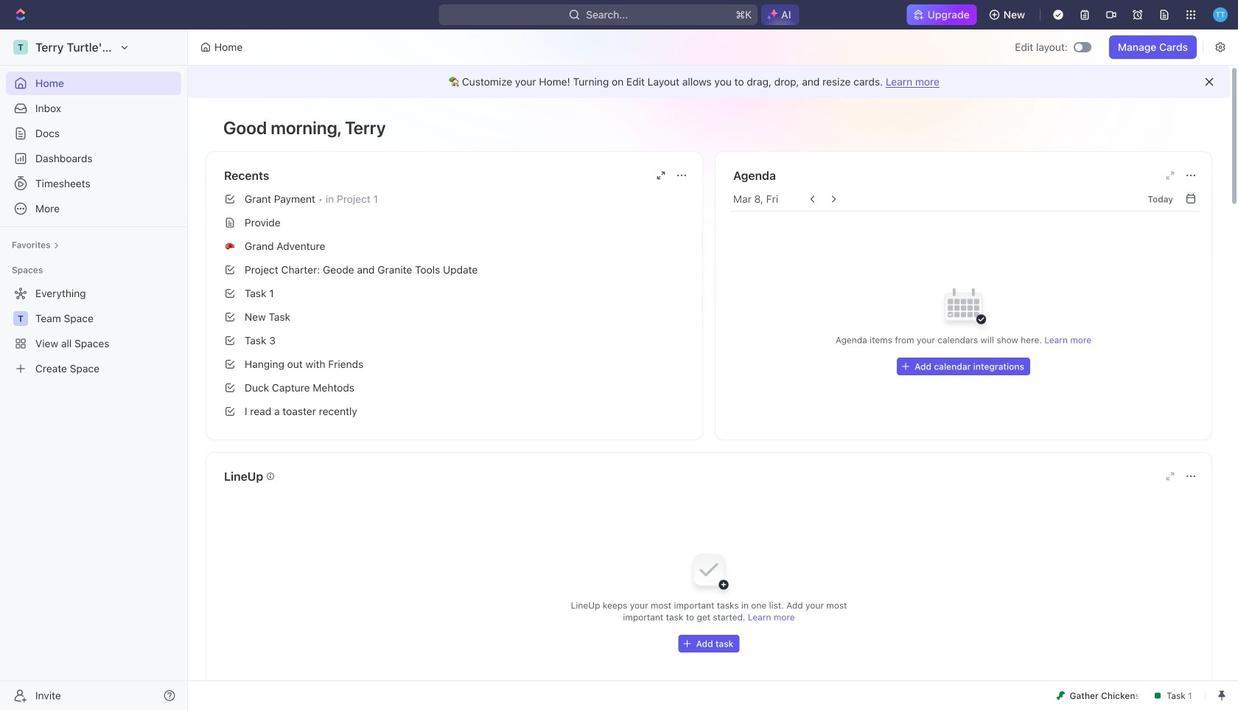 Task type: vqa. For each thing, say whether or not it's contained in the screenshot.
Team Space LINK
no



Task type: describe. For each thing, give the bounding box(es) containing it.
terry turtle's workspace, , element
[[13, 40, 28, 55]]

tree inside sidebar navigation
[[6, 282, 181, 380]]

sidebar navigation
[[0, 29, 191, 710]]



Task type: locate. For each thing, give the bounding box(es) containing it.
drumstick bite image
[[1057, 691, 1066, 700]]

team space, , element
[[13, 311, 28, 326]]

alert
[[188, 66, 1231, 98]]

tree
[[6, 282, 181, 380]]



